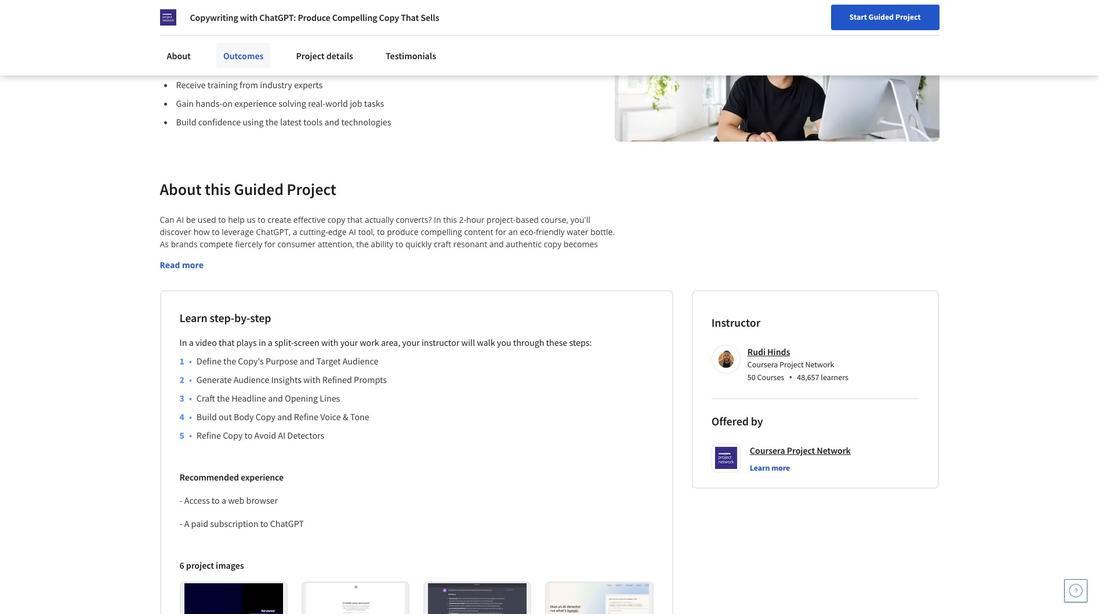 Task type: vqa. For each thing, say whether or not it's contained in the screenshot.
'technologies'
yes



Task type: describe. For each thing, give the bounding box(es) containing it.
1 vertical spatial you'll
[[411, 263, 430, 274]]

0 horizontal spatial browser
[[246, 494, 278, 506]]

brands
[[171, 239, 198, 250]]

more for learn more
[[772, 463, 791, 473]]

english button
[[856, 0, 926, 38]]

about for about this guided project
[[160, 179, 202, 200]]

about for about
[[167, 50, 191, 62]]

gain
[[176, 97, 194, 109]]

discover
[[160, 226, 192, 237]]

generate
[[197, 374, 232, 385]]

ideal
[[286, 275, 304, 286]]

find your new career link
[[772, 12, 856, 26]]

- access to a web browser
[[180, 494, 278, 506]]

0 horizontal spatial in
[[180, 337, 187, 348]]

human.
[[335, 263, 364, 274]]

user.
[[265, 275, 284, 286]]

feels
[[276, 263, 294, 274]]

1 horizontal spatial audience
[[343, 355, 379, 367]]

a
[[184, 518, 189, 529]]

and down screen
[[300, 355, 315, 367]]

converts?
[[396, 214, 432, 225]]

captivates
[[562, 263, 600, 274]]

and inside learn, practice, and apply job-ready skills in less than 2 hours
[[270, 27, 296, 47]]

0 horizontal spatial for
[[265, 239, 276, 250]]

copy down you'll
[[211, 263, 228, 274]]

0 horizontal spatial of
[[204, 287, 211, 298]]

coursera project network image
[[160, 9, 176, 26]]

compelling
[[332, 12, 378, 23]]

attention,
[[318, 239, 354, 250]]

courses
[[758, 372, 785, 382]]

invaluable.
[[160, 251, 201, 262]]

offered
[[712, 414, 749, 428]]

the right craft
[[217, 392, 230, 404]]

resonant
[[454, 239, 488, 250]]

eco-
[[520, 226, 536, 237]]

career
[[828, 13, 851, 24]]

with inside can ai be used to help us to create effective copy that actually converts? in this 2-hour project-based course, you'll discover how to leverage chatgpt, a cutting-edge ai tool, to produce compelling content for an eco-friendly water bottle. as brands compete fiercely for consumer attention, the ability to quickly craft resonant and authentic copy becomes invaluable. you'll journey through defining the bottle's unique selling points, researching your target audience, and refining your copy to ensure it feels genuinely human. by the end, you'll have a piece of copy that not only captivates but also resonates with its core user. ideal for budding copywriters and marketers, this course requires just a web browser and a dash of creativity.
[[217, 275, 233, 286]]

to up compete
[[212, 226, 220, 237]]

a down recommended experience in the left of the page
[[222, 494, 226, 506]]

0 vertical spatial you'll
[[571, 214, 591, 225]]

step
[[250, 310, 271, 325]]

its
[[235, 275, 244, 286]]

your right the "area,"
[[402, 337, 420, 348]]

find your new career
[[778, 13, 851, 24]]

an
[[509, 226, 518, 237]]

instructor
[[422, 337, 460, 348]]

in inside can ai be used to help us to create effective copy that actually converts? in this 2-hour project-based course, you'll discover how to leverage chatgpt, a cutting-edge ai tool, to produce compelling content for an eco-friendly water bottle. as brands compete fiercely for consumer attention, the ability to quickly craft resonant and authentic copy becomes invaluable. you'll journey through defining the bottle's unique selling points, researching your target audience, and refining your copy to ensure it feels genuinely human. by the end, you'll have a piece of copy that not only captivates but also resonates with its core user. ideal for budding copywriters and marketers, this course requires just a web browser and a dash of creativity.
[[434, 214, 441, 225]]

network inside rudi hinds coursera project network 50 courses • 48,657 learners
[[806, 359, 835, 370]]

practice,
[[207, 27, 267, 47]]

and up • build out body copy and refine voice & tone
[[268, 392, 283, 404]]

1 vertical spatial ai
[[349, 226, 356, 237]]

and down also
[[160, 287, 174, 298]]

compelling
[[421, 226, 462, 237]]

• for • craft the headline and opening lines
[[189, 392, 192, 404]]

help center image
[[1070, 584, 1084, 598]]

receive training from industry experts
[[176, 79, 323, 90]]

testimonials
[[386, 50, 437, 62]]

insights
[[271, 374, 302, 385]]

training
[[208, 79, 238, 90]]

used
[[198, 214, 216, 225]]

learn step-by-step
[[180, 310, 271, 325]]

0 vertical spatial of
[[482, 263, 489, 274]]

the right define
[[224, 355, 236, 367]]

0 vertical spatial experience
[[235, 97, 277, 109]]

1 click to expand item image from the left
[[184, 583, 283, 614]]

new
[[811, 13, 827, 24]]

can ai be used to help us to create effective copy that actually converts? in this 2-hour project-based course, you'll discover how to leverage chatgpt, a cutting-edge ai tool, to produce compelling content for an eco-friendly water bottle. as brands compete fiercely for consumer attention, the ability to quickly craft resonant and authentic copy becomes invaluable. you'll journey through defining the bottle's unique selling points, researching your target audience, and refining your copy to ensure it feels genuinely human. by the end, you'll have a piece of copy that not only captivates but also resonates with its core user. ideal for budding copywriters and marketers, this course requires just a web browser and a dash of creativity.
[[160, 214, 617, 298]]

&
[[343, 411, 349, 423]]

it
[[269, 263, 274, 274]]

dash
[[183, 287, 202, 298]]

and right tools at the top of page
[[325, 116, 340, 128]]

project up 'learn more'
[[787, 445, 816, 456]]

web inside can ai be used to help us to create effective copy that actually converts? in this 2-hour project-based course, you'll discover how to leverage chatgpt, a cutting-edge ai tool, to produce compelling content for an eco-friendly water bottle. as brands compete fiercely for consumer attention, the ability to quickly craft resonant and authentic copy becomes invaluable. you'll journey through defining the bottle's unique selling points, researching your target audience, and refining your copy to ensure it feels genuinely human. by the end, you'll have a piece of copy that not only captivates but also resonates with its core user. ideal for budding copywriters and marketers, this course requires just a web browser and a dash of creativity.
[[559, 275, 575, 286]]

to right access
[[212, 494, 220, 506]]

rudi hinds image
[[714, 346, 739, 372]]

than
[[496, 27, 528, 47]]

plays
[[237, 337, 257, 348]]

about link
[[160, 43, 198, 68]]

gain hands-on experience solving real-world job tasks
[[176, 97, 384, 109]]

core
[[246, 275, 263, 286]]

48,657
[[798, 372, 820, 382]]

• for • refine copy to avoid ai detectors
[[189, 429, 192, 441]]

genuinely
[[296, 263, 333, 274]]

subscription
[[210, 518, 259, 529]]

selling
[[395, 251, 419, 262]]

2-
[[459, 214, 467, 225]]

video
[[196, 337, 217, 348]]

project down apply
[[296, 50, 325, 62]]

course,
[[541, 214, 569, 225]]

becomes
[[564, 239, 598, 250]]

learn for learn step-by-step
[[180, 310, 208, 325]]

2 horizontal spatial that
[[511, 263, 527, 274]]

6 project images
[[180, 559, 244, 571]]

apply
[[300, 27, 338, 47]]

0 horizontal spatial guided
[[234, 179, 284, 200]]

0 vertical spatial that
[[348, 214, 363, 225]]

2 horizontal spatial for
[[496, 226, 507, 237]]

to left avoid
[[245, 429, 253, 441]]

more for read more
[[182, 259, 204, 270]]

end,
[[392, 263, 408, 274]]

rudi hinds link
[[748, 346, 791, 358]]

4 click to expand item image from the left
[[551, 583, 649, 614]]

course
[[475, 275, 500, 286]]

not
[[529, 263, 541, 274]]

tool,
[[358, 226, 375, 237]]

your right find
[[794, 13, 810, 24]]

• craft the headline and opening lines
[[189, 392, 340, 404]]

detectors
[[288, 429, 325, 441]]

the down attention,
[[322, 251, 334, 262]]

browser inside can ai be used to help us to create effective copy that actually converts? in this 2-hour project-based course, you'll discover how to leverage chatgpt, a cutting-edge ai tool, to produce compelling content for an eco-friendly water bottle. as brands compete fiercely for consumer attention, the ability to quickly craft resonant and authentic copy becomes invaluable. you'll journey through defining the bottle's unique selling points, researching your target audience, and refining your copy to ensure it feels genuinely human. by the end, you'll have a piece of copy that not only captivates but also resonates with its core user. ideal for budding copywriters and marketers, this course requires just a web browser and a dash of creativity.
[[577, 275, 608, 286]]

define
[[197, 355, 222, 367]]

in inside learn, practice, and apply job-ready skills in less than 2 hours
[[450, 27, 463, 47]]

• generate audience insights with refined prompts
[[189, 374, 387, 385]]

copy's
[[238, 355, 264, 367]]

your left work
[[341, 337, 358, 348]]

fiercely
[[235, 239, 262, 250]]

and down the opening
[[277, 411, 292, 423]]

by
[[366, 263, 375, 274]]

as
[[160, 239, 169, 250]]

produce
[[387, 226, 419, 237]]

copy down "friendly"
[[544, 239, 562, 250]]

paid
[[191, 518, 208, 529]]

chatgpt
[[270, 518, 304, 529]]

audience,
[[540, 251, 576, 262]]

creativity.
[[213, 287, 250, 298]]

project details
[[296, 50, 353, 62]]

- for - a paid subscription to chatgpt
[[180, 518, 183, 529]]

learn for learn more
[[750, 463, 771, 473]]

leverage
[[222, 226, 254, 237]]

actually
[[365, 214, 394, 225]]

to left help
[[218, 214, 226, 225]]

chatgpt,
[[256, 226, 291, 237]]

job-
[[342, 27, 369, 47]]

sells
[[421, 12, 440, 23]]

• for • generate audience insights with refined prompts
[[189, 374, 192, 385]]

split-
[[275, 337, 294, 348]]

steps:
[[570, 337, 592, 348]]



Task type: locate. For each thing, give the bounding box(es) containing it.
1 horizontal spatial through
[[514, 337, 545, 348]]

guided right start
[[869, 12, 894, 22]]

copy up the edge
[[328, 214, 346, 225]]

these
[[547, 337, 568, 348]]

to up its
[[231, 263, 238, 274]]

rudi hinds coursera project network 50 courses • 48,657 learners
[[748, 346, 849, 384]]

1 vertical spatial for
[[265, 239, 276, 250]]

• left generate
[[189, 374, 192, 385]]

you'll down selling
[[411, 263, 430, 274]]

1 vertical spatial build
[[197, 411, 217, 423]]

recommended experience
[[180, 471, 284, 483]]

1 horizontal spatial more
[[772, 463, 791, 473]]

1 vertical spatial of
[[204, 287, 211, 298]]

ability
[[371, 239, 394, 250]]

more
[[182, 259, 204, 270], [772, 463, 791, 473]]

that up requires
[[511, 263, 527, 274]]

for down the project-
[[496, 226, 507, 237]]

friendly
[[536, 226, 565, 237]]

1 horizontal spatial refine
[[294, 411, 319, 423]]

copy down out
[[223, 429, 243, 441]]

hour
[[467, 214, 485, 225]]

1 horizontal spatial for
[[306, 275, 317, 286]]

a right just
[[552, 275, 557, 286]]

this
[[205, 179, 231, 200], [444, 214, 457, 225], [459, 275, 473, 286]]

2 vertical spatial ai
[[278, 429, 286, 441]]

based
[[516, 214, 539, 225]]

ready
[[369, 27, 408, 47]]

through
[[256, 251, 287, 262], [514, 337, 545, 348]]

browser up - a paid subscription to chatgpt
[[246, 494, 278, 506]]

in left video
[[180, 337, 187, 348]]

audience
[[343, 355, 379, 367], [234, 374, 270, 385]]

2 vertical spatial copy
[[223, 429, 243, 441]]

1 horizontal spatial in
[[450, 27, 463, 47]]

• up recommended
[[189, 429, 192, 441]]

1 horizontal spatial web
[[559, 275, 575, 286]]

more inside read more button
[[182, 259, 204, 270]]

1 horizontal spatial this
[[444, 214, 457, 225]]

authentic
[[506, 239, 542, 250]]

2 horizontal spatial this
[[459, 275, 473, 286]]

0 horizontal spatial that
[[219, 337, 235, 348]]

0 vertical spatial learn
[[180, 310, 208, 325]]

None search field
[[165, 7, 444, 30]]

you
[[497, 337, 512, 348]]

effective
[[294, 214, 326, 225]]

in up compelling
[[434, 214, 441, 225]]

1 vertical spatial coursera
[[750, 445, 786, 456]]

with up target
[[322, 337, 339, 348]]

coursera down rudi hinds link
[[748, 359, 778, 370]]

the down unique
[[377, 263, 390, 274]]

1 horizontal spatial learn
[[750, 463, 771, 473]]

in left less
[[450, 27, 463, 47]]

1 vertical spatial this
[[444, 214, 457, 225]]

1 vertical spatial in
[[259, 337, 266, 348]]

1 vertical spatial audience
[[234, 374, 270, 385]]

and
[[270, 27, 296, 47], [325, 116, 340, 128], [490, 239, 504, 250], [579, 251, 593, 262], [399, 275, 414, 286], [160, 287, 174, 298], [300, 355, 315, 367], [268, 392, 283, 404], [277, 411, 292, 423]]

2 click to expand item image from the left
[[306, 583, 405, 614]]

copy
[[379, 12, 399, 23], [256, 411, 276, 423], [223, 429, 243, 441]]

marketers,
[[416, 275, 457, 286]]

experts
[[294, 79, 323, 90]]

this down piece
[[459, 275, 473, 286]]

industry
[[260, 79, 292, 90]]

to down produce
[[396, 239, 404, 250]]

start guided project
[[850, 12, 921, 22]]

1 - from the top
[[180, 494, 183, 506]]

your left target
[[496, 251, 513, 262]]

0 vertical spatial -
[[180, 494, 183, 506]]

6
[[180, 559, 184, 571]]

1 vertical spatial more
[[772, 463, 791, 473]]

less
[[466, 27, 493, 47]]

copywriters
[[353, 275, 397, 286]]

2 vertical spatial for
[[306, 275, 317, 286]]

about down learn,
[[167, 50, 191, 62]]

learn down the dash
[[180, 310, 208, 325]]

0 vertical spatial audience
[[343, 355, 379, 367]]

web up subscription
[[228, 494, 245, 506]]

voice
[[321, 411, 341, 423]]

0 horizontal spatial more
[[182, 259, 204, 270]]

the right using
[[266, 116, 278, 128]]

0 vertical spatial build
[[176, 116, 196, 128]]

bottle's
[[337, 251, 364, 262]]

1 horizontal spatial copy
[[256, 411, 276, 423]]

show notifications image
[[943, 15, 957, 28]]

experience
[[235, 97, 277, 109], [241, 471, 284, 483]]

0 vertical spatial coursera
[[748, 359, 778, 370]]

more inside learn more button
[[772, 463, 791, 473]]

1 horizontal spatial of
[[482, 263, 489, 274]]

• for • build out body copy and refine voice & tone
[[189, 411, 192, 423]]

your up the resonates
[[191, 263, 209, 274]]

project left show notifications icon
[[896, 12, 921, 22]]

0 vertical spatial more
[[182, 259, 204, 270]]

project down hinds
[[780, 359, 804, 370]]

web
[[559, 275, 575, 286], [228, 494, 245, 506]]

for down 'chatgpt,'
[[265, 239, 276, 250]]

to right us
[[258, 214, 266, 225]]

this up used
[[205, 179, 231, 200]]

unique
[[367, 251, 393, 262]]

with up practice,
[[240, 12, 258, 23]]

- left access
[[180, 494, 183, 506]]

- for - access to a web browser
[[180, 494, 183, 506]]

build down craft
[[197, 411, 217, 423]]

a left the dash
[[177, 287, 181, 298]]

project up effective
[[287, 179, 337, 200]]

click to expand item image
[[184, 583, 283, 614], [306, 583, 405, 614], [428, 583, 527, 614], [551, 583, 649, 614]]

through inside can ai be used to help us to create effective copy that actually converts? in this 2-hour project-based course, you'll discover how to leverage chatgpt, a cutting-edge ai tool, to produce compelling content for an eco-friendly water bottle. as brands compete fiercely for consumer attention, the ability to quickly craft resonant and authentic copy becomes invaluable. you'll journey through defining the bottle's unique selling points, researching your target audience, and refining your copy to ensure it feels genuinely human. by the end, you'll have a piece of copy that not only captivates but also resonates with its core user. ideal for budding copywriters and marketers, this course requires just a web browser and a dash of creativity.
[[256, 251, 287, 262]]

0 vertical spatial copy
[[379, 12, 399, 23]]

project details link
[[289, 43, 360, 68]]

confidence
[[198, 116, 241, 128]]

ai left tool,
[[349, 226, 356, 237]]

about up be at the left top of page
[[160, 179, 202, 200]]

1 vertical spatial network
[[817, 445, 851, 456]]

learn more button
[[750, 462, 791, 474]]

recommended
[[180, 471, 239, 483]]

step-
[[210, 310, 235, 325]]

experience up - access to a web browser
[[241, 471, 284, 483]]

guided inside 'button'
[[869, 12, 894, 22]]

experience up using
[[235, 97, 277, 109]]

• left 48,657
[[790, 371, 793, 384]]

edge
[[328, 226, 347, 237]]

tasks
[[364, 97, 384, 109]]

1 vertical spatial guided
[[234, 179, 284, 200]]

•
[[189, 355, 192, 367], [790, 371, 793, 384], [189, 374, 192, 385], [189, 392, 192, 404], [189, 411, 192, 423], [189, 429, 192, 441]]

you'll
[[571, 214, 591, 225], [411, 263, 430, 274]]

- a paid subscription to chatgpt
[[180, 518, 306, 529]]

refine up detectors
[[294, 411, 319, 423]]

50
[[748, 372, 756, 382]]

0 horizontal spatial learn
[[180, 310, 208, 325]]

this left 2-
[[444, 214, 457, 225]]

ai
[[177, 214, 184, 225], [349, 226, 356, 237], [278, 429, 286, 441]]

real-
[[308, 97, 326, 109]]

1 vertical spatial that
[[511, 263, 527, 274]]

• build out body copy and refine voice & tone
[[189, 411, 370, 423]]

and down becomes at the top right of page
[[579, 251, 593, 262]]

learners
[[822, 372, 849, 382]]

of right the dash
[[204, 287, 211, 298]]

0 vertical spatial guided
[[869, 12, 894, 22]]

through up it
[[256, 251, 287, 262]]

0 vertical spatial in
[[434, 214, 441, 225]]

0 vertical spatial in
[[450, 27, 463, 47]]

and down content
[[490, 239, 504, 250]]

instructor
[[712, 315, 761, 330]]

refine
[[294, 411, 319, 423], [197, 429, 221, 441]]

• left define
[[189, 355, 192, 367]]

audience down work
[[343, 355, 379, 367]]

0 horizontal spatial refine
[[197, 429, 221, 441]]

1 vertical spatial through
[[514, 337, 545, 348]]

0 vertical spatial for
[[496, 226, 507, 237]]

0 vertical spatial network
[[806, 359, 835, 370]]

1 vertical spatial browser
[[246, 494, 278, 506]]

area,
[[381, 337, 401, 348]]

craft
[[197, 392, 215, 404]]

the down tool,
[[357, 239, 369, 250]]

for
[[496, 226, 507, 237], [265, 239, 276, 250], [306, 275, 317, 286]]

for down genuinely
[[306, 275, 317, 286]]

0 vertical spatial about
[[167, 50, 191, 62]]

out
[[219, 411, 232, 423]]

1 vertical spatial web
[[228, 494, 245, 506]]

tone
[[351, 411, 370, 423]]

refine down out
[[197, 429, 221, 441]]

coursera project network link
[[750, 443, 851, 457]]

3 click to expand item image from the left
[[428, 583, 527, 614]]

to left chatgpt
[[260, 518, 268, 529]]

0 horizontal spatial web
[[228, 494, 245, 506]]

coursera inside coursera project network link
[[750, 445, 786, 456]]

browser down captivates
[[577, 275, 608, 286]]

0 vertical spatial ai
[[177, 214, 184, 225]]

learn, practice, and apply job-ready skills in less than 2 hours
[[160, 27, 528, 68]]

project inside 'button'
[[896, 12, 921, 22]]

learn inside button
[[750, 463, 771, 473]]

1 vertical spatial in
[[180, 337, 187, 348]]

read more button
[[160, 259, 204, 271]]

to up ability
[[377, 226, 385, 237]]

2 vertical spatial that
[[219, 337, 235, 348]]

0 horizontal spatial copy
[[223, 429, 243, 441]]

1 horizontal spatial that
[[348, 214, 363, 225]]

world
[[326, 97, 348, 109]]

copywriting
[[190, 12, 238, 23]]

• inside rudi hinds coursera project network 50 courses • 48,657 learners
[[790, 371, 793, 384]]

by-
[[235, 310, 250, 325]]

2 vertical spatial this
[[459, 275, 473, 286]]

only
[[544, 263, 560, 274]]

hinds
[[768, 346, 791, 358]]

1 vertical spatial about
[[160, 179, 202, 200]]

0 horizontal spatial ai
[[177, 214, 184, 225]]

receive
[[176, 79, 206, 90]]

guided up us
[[234, 179, 284, 200]]

1 vertical spatial learn
[[750, 463, 771, 473]]

1 horizontal spatial ai
[[278, 429, 286, 441]]

1 horizontal spatial guided
[[869, 12, 894, 22]]

a right the have
[[453, 263, 457, 274]]

through right you
[[514, 337, 545, 348]]

learn down coursera project network link
[[750, 463, 771, 473]]

produce
[[298, 12, 331, 23]]

but
[[602, 263, 615, 274]]

from
[[240, 79, 258, 90]]

journey
[[225, 251, 254, 262]]

and down "end,"
[[399, 275, 414, 286]]

latest
[[280, 116, 302, 128]]

1 vertical spatial refine
[[197, 429, 221, 441]]

2 - from the top
[[180, 518, 183, 529]]

0 horizontal spatial this
[[205, 179, 231, 200]]

coursera up learn more button
[[750, 445, 786, 456]]

more down coursera project network
[[772, 463, 791, 473]]

- left a on the left
[[180, 518, 183, 529]]

a left split- at the bottom of page
[[268, 337, 273, 348]]

purpose
[[266, 355, 298, 367]]

requires
[[502, 275, 534, 286]]

more up the resonates
[[182, 259, 204, 270]]

0 vertical spatial this
[[205, 179, 231, 200]]

1 horizontal spatial in
[[434, 214, 441, 225]]

project inside rudi hinds coursera project network 50 courses • 48,657 learners
[[780, 359, 804, 370]]

• for • define the copy's purpose and target audience
[[189, 355, 192, 367]]

0 vertical spatial through
[[256, 251, 287, 262]]

in right plays
[[259, 337, 266, 348]]

build down gain
[[176, 116, 196, 128]]

• left craft
[[189, 392, 192, 404]]

hours
[[171, 47, 211, 68]]

coursera inside rudi hinds coursera project network 50 courses • 48,657 learners
[[748, 359, 778, 370]]

opening
[[285, 392, 318, 404]]

a up consumer
[[293, 226, 298, 237]]

1 vertical spatial -
[[180, 518, 183, 529]]

target
[[317, 355, 341, 367]]

screen
[[294, 337, 320, 348]]

project
[[186, 559, 214, 571]]

with up creativity.
[[217, 275, 233, 286]]

copy up the ready
[[379, 12, 399, 23]]

rudi
[[748, 346, 766, 358]]

0 horizontal spatial you'll
[[411, 263, 430, 274]]

a left video
[[189, 337, 194, 348]]

and down chatgpt:
[[270, 27, 296, 47]]

audience down "copy's" at the left of the page
[[234, 374, 270, 385]]

1 horizontal spatial browser
[[577, 275, 608, 286]]

with up the opening
[[304, 374, 321, 385]]

1 vertical spatial copy
[[256, 411, 276, 423]]

craft
[[434, 239, 451, 250]]

• left out
[[189, 411, 192, 423]]

of up course
[[482, 263, 489, 274]]

will
[[462, 337, 475, 348]]

hands-
[[196, 97, 223, 109]]

0 vertical spatial refine
[[294, 411, 319, 423]]

copy
[[328, 214, 346, 225], [544, 239, 562, 250], [211, 263, 228, 274], [491, 263, 509, 274]]

2 horizontal spatial copy
[[379, 12, 399, 23]]

tools
[[304, 116, 323, 128]]

ai left be at the left top of page
[[177, 214, 184, 225]]

compete
[[200, 239, 233, 250]]

2 horizontal spatial ai
[[349, 226, 356, 237]]

copy up course
[[491, 263, 509, 274]]

1 vertical spatial experience
[[241, 471, 284, 483]]

0 vertical spatial web
[[559, 275, 575, 286]]

0 horizontal spatial through
[[256, 251, 287, 262]]

you'll up the water
[[571, 214, 591, 225]]

0 horizontal spatial audience
[[234, 374, 270, 385]]

testimonials link
[[379, 43, 444, 68]]

ai right avoid
[[278, 429, 286, 441]]

copy up avoid
[[256, 411, 276, 423]]

0 vertical spatial browser
[[577, 275, 608, 286]]

web down captivates
[[559, 275, 575, 286]]

1 horizontal spatial you'll
[[571, 214, 591, 225]]

find
[[778, 13, 793, 24]]

0 horizontal spatial in
[[259, 337, 266, 348]]



